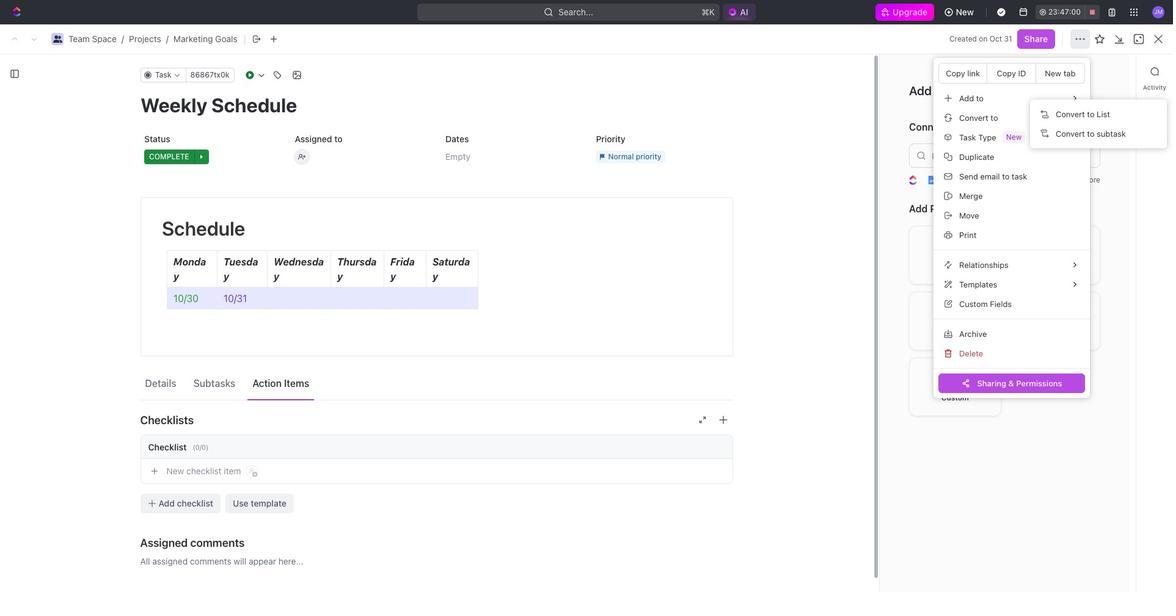 Task type: vqa. For each thing, say whether or not it's contained in the screenshot.
1st 17 from the bottom
yes



Task type: locate. For each thing, give the bounding box(es) containing it.
dec 12
[[851, 391, 878, 401]]

0 horizontal spatial date
[[851, 239, 867, 248]]

17 up dec 12
[[869, 347, 878, 357]]

docs left 2
[[319, 391, 340, 401]]

0 vertical spatial meeting minutes
[[226, 303, 293, 313]]

in left duplicate
[[947, 161, 954, 171]]

of up ✨ template guide
[[627, 391, 635, 401]]

a
[[951, 122, 956, 133]]

1 vertical spatial created
[[860, 102, 897, 113]]

use template button
[[225, 494, 294, 514]]

add for add checklist
[[159, 499, 175, 509]]

0 vertical spatial add
[[909, 84, 932, 98]]

1 horizontal spatial 21
[[967, 259, 976, 269]]

0 horizontal spatial guide
[[266, 435, 289, 445]]

12
[[869, 391, 878, 401], [304, 435, 313, 445]]

4 17 from the top
[[869, 522, 878, 533]]

1 horizontal spatial 6
[[274, 457, 279, 467]]

4 nov 17 from the top
[[851, 522, 878, 533]]

1 vertical spatial notes
[[257, 347, 281, 357]]

all left my
[[215, 215, 225, 225]]

• down the january 7, 2021 • in doc
[[941, 161, 944, 171]]

convert up convert to subtask
[[1056, 109, 1085, 119]]

checklist down (0/0)
[[186, 466, 222, 477]]

6 row from the top
[[197, 340, 1158, 364]]

resource
[[226, 369, 264, 379]]

1 horizontal spatial 52
[[949, 369, 959, 379]]

y for wednesda y
[[273, 271, 279, 282]]

to inside task sidebar content section
[[935, 84, 946, 98]]

list
[[1097, 109, 1110, 119]]

0 vertical spatial january
[[877, 141, 908, 152]]

1 vertical spatial 2021
[[919, 161, 938, 171]]

1
[[252, 391, 256, 401]]

docs
[[205, 52, 225, 62], [1084, 52, 1105, 62], [251, 215, 271, 225], [319, 391, 340, 401]]

comments up 'all assigned comments will appear here...'
[[190, 537, 245, 550]]

sharing & permissions
[[977, 378, 1062, 388]]

docs right search
[[1084, 52, 1105, 62]]

0 vertical spatial in
[[947, 141, 954, 152]]

y inside 'wednesda y'
[[273, 271, 279, 282]]

nov 17 for projects
[[851, 347, 878, 357]]

docs inside my docs button
[[251, 215, 271, 225]]

1 vertical spatial minutes
[[261, 501, 293, 511]]

2 21 from the left
[[967, 259, 976, 269]]

nov 17 up dec 12
[[851, 347, 878, 357]]

assigned for assigned to
[[294, 134, 332, 144]]

row containing doc
[[197, 274, 1158, 298]]

1 51 from the top
[[949, 391, 958, 401]]

3 nov 17 from the top
[[851, 479, 878, 489]]

0 horizontal spatial notes
[[257, 347, 281, 357]]

assigned inside dropdown button
[[140, 537, 188, 550]]

task down duplicate button on the right of the page
[[1012, 171, 1027, 181]]

all button
[[212, 209, 228, 233]]

2 meeting from the top
[[226, 501, 259, 511]]

management down invoicing
[[631, 479, 683, 489]]

project notes up resource
[[226, 347, 281, 357]]

2 guide from the left
[[651, 435, 674, 445]]

1 horizontal spatial /
[[166, 34, 169, 44]]

new doc
[[1125, 52, 1161, 62]]

delete button
[[938, 344, 1085, 364]]

add up assigned comments
[[159, 499, 175, 509]]

doc
[[1145, 52, 1161, 62], [956, 141, 972, 152], [956, 161, 972, 171], [226, 281, 242, 291]]

guide
[[266, 435, 289, 445], [651, 435, 674, 445]]

6 - from the top
[[709, 479, 713, 489]]

row
[[197, 233, 1158, 254], [197, 252, 1158, 276], [197, 274, 1158, 298], [197, 296, 1158, 320], [197, 319, 1158, 341], [197, 340, 1158, 364], [197, 363, 1158, 385], [197, 384, 1158, 408], [197, 407, 1158, 429], [197, 428, 1158, 452], [197, 450, 1158, 474], [197, 473, 1158, 495], [197, 494, 1158, 518]]

copy for copy link
[[946, 68, 965, 78]]

all left assigned
[[140, 557, 150, 567]]

/ right space
[[122, 34, 124, 44]]

y inside frida y
[[390, 271, 396, 282]]

0 vertical spatial &
[[1008, 378, 1014, 388]]

all inside all button
[[215, 215, 225, 225]]

0 vertical spatial comments
[[190, 537, 245, 550]]

1 - from the top
[[709, 347, 713, 357]]

2 nov 17 from the top
[[851, 435, 878, 445]]

2021 right 1,
[[919, 161, 938, 171]]

1 vertical spatial projects
[[599, 347, 632, 357]]

1 vertical spatial checklist
[[177, 499, 213, 509]]

1 horizontal spatial template
[[613, 435, 649, 445]]

1 horizontal spatial of
[[286, 391, 294, 401]]

21 down the date updated button at right top
[[869, 259, 878, 269]]

2 17 from the top
[[869, 435, 878, 445]]

5 - from the top
[[709, 457, 713, 467]]

date viewed button
[[941, 234, 1010, 253]]

y inside tuesda y
[[223, 271, 229, 282]]

y down wednesda
[[273, 271, 279, 282]]

scope up ✨
[[599, 391, 624, 401]]

1 horizontal spatial date
[[949, 239, 965, 248]]

task inside section
[[972, 84, 996, 98]]

meeting minutes button
[[213, 494, 572, 518]]

y inside monda y
[[173, 271, 179, 282]]

nov 17 up 38
[[851, 479, 878, 489]]

0 horizontal spatial 6
[[257, 281, 262, 291]]

saturda y
[[432, 257, 470, 282]]

1 horizontal spatial column header
[[580, 233, 702, 254]]

ago
[[885, 369, 899, 379], [982, 369, 997, 379], [981, 391, 996, 401], [981, 413, 996, 423], [885, 501, 900, 511]]

template up invoices
[[226, 435, 263, 445]]

y inside the saturda y
[[432, 271, 438, 282]]

1 vertical spatial add
[[909, 204, 928, 215]]

Paste any link... text field
[[909, 144, 1100, 168]]

new right search docs
[[1125, 52, 1143, 62]]

Search by name... text field
[[964, 210, 1118, 228]]

17 inside row
[[869, 522, 878, 533]]

1 vertical spatial yesterday
[[949, 347, 988, 357]]

scope down the action on the left bottom of the page
[[258, 391, 284, 401]]

monda y
[[173, 257, 206, 282]]

project notes
[[553, 122, 607, 132], [226, 347, 281, 357]]

copy link button
[[939, 64, 987, 83]]

1 horizontal spatial created
[[949, 34, 977, 43]]

& right billing at right bottom
[[625, 457, 631, 467]]

convert inside dropdown button
[[959, 113, 988, 122]]

52 up dec 12
[[851, 369, 861, 379]]

date
[[851, 239, 867, 248], [949, 239, 965, 248]]

space
[[92, 34, 117, 44]]

all
[[215, 215, 225, 225], [140, 557, 150, 567]]

tab list
[[212, 209, 504, 233]]

11 row from the top
[[197, 450, 1158, 474]]

add to this task
[[909, 84, 996, 98]]

1 copy from the left
[[946, 68, 965, 78]]

0 horizontal spatial template
[[226, 435, 263, 445]]

5 y from the left
[[390, 271, 396, 282]]

checklist inside button
[[177, 499, 213, 509]]

2 nov 21 from the left
[[949, 259, 976, 269]]

doc up activity
[[1145, 52, 1161, 62]]

row containing project notes
[[197, 340, 1158, 364]]

appear
[[249, 557, 276, 567]]

resource management
[[226, 369, 319, 379]]

1 vertical spatial january
[[877, 161, 908, 171]]

to for assigned to
[[334, 134, 342, 144]]

2 y from the left
[[223, 271, 229, 282]]

projects
[[129, 34, 161, 44], [599, 347, 632, 357]]

checklist down new checklist item
[[177, 499, 213, 509]]

1 horizontal spatial assigned
[[294, 134, 332, 144]]

2 meeting minutes from the top
[[226, 501, 293, 511]]

17
[[869, 347, 878, 357], [869, 435, 878, 445], [869, 479, 878, 489], [869, 522, 878, 533]]

1 vertical spatial 6
[[257, 281, 262, 291]]

- for billing & invoicing
[[709, 457, 713, 467]]

new down checklist (0/0) in the bottom left of the page
[[166, 466, 184, 477]]

1 vertical spatial 51
[[949, 413, 958, 423]]

0 vertical spatial assigned
[[294, 134, 332, 144]]

checklist (0/0)
[[148, 442, 209, 452]]

6 down the template guide
[[274, 457, 279, 467]]

0 vertical spatial checklist
[[186, 466, 222, 477]]

guide up invoicing
[[651, 435, 674, 445]]

convert right a
[[959, 113, 988, 122]]

21
[[869, 259, 878, 269], [967, 259, 976, 269]]

0 horizontal spatial work
[[264, 259, 285, 269]]

0 horizontal spatial column header
[[197, 233, 211, 254]]

17 for agency management
[[869, 479, 878, 489]]

6 for scope of work
[[300, 259, 305, 269]]

assigned comments
[[140, 537, 245, 550]]

0 vertical spatial minutes
[[261, 303, 293, 313]]

cell
[[197, 253, 211, 275], [580, 253, 702, 275], [1039, 253, 1137, 275], [1137, 253, 1158, 275], [197, 275, 211, 297], [580, 275, 702, 297], [1039, 275, 1137, 297], [1137, 275, 1158, 297], [197, 297, 211, 319], [580, 297, 702, 319], [1039, 297, 1137, 319], [1137, 297, 1158, 319], [197, 319, 211, 341], [211, 319, 580, 341], [580, 319, 702, 341], [1039, 319, 1137, 341], [1137, 319, 1158, 341], [197, 341, 211, 363], [1039, 341, 1137, 363], [1137, 341, 1158, 363], [197, 363, 211, 385], [580, 363, 702, 385], [702, 363, 844, 385], [1137, 363, 1158, 385], [197, 385, 211, 407], [1137, 385, 1158, 407], [197, 407, 211, 429], [211, 407, 580, 429], [1137, 407, 1158, 429], [197, 429, 211, 451], [941, 429, 1039, 451], [1039, 429, 1137, 451], [1137, 429, 1158, 451], [197, 451, 211, 473], [941, 451, 1039, 473], [1039, 451, 1137, 473], [1137, 451, 1158, 473], [197, 473, 211, 495], [941, 473, 1039, 495], [1039, 473, 1137, 495], [1137, 473, 1158, 495], [197, 495, 211, 517], [580, 495, 702, 517], [702, 495, 844, 517], [941, 495, 1039, 517], [1039, 495, 1137, 517], [1137, 495, 1158, 517], [197, 517, 211, 539], [580, 517, 702, 539], [702, 517, 844, 539], [941, 517, 1039, 539], [1039, 517, 1137, 539], [1137, 517, 1158, 539]]

id
[[1018, 68, 1026, 78]]

12 row from the top
[[197, 473, 1158, 495]]

meeting minutes down welcome!
[[226, 501, 293, 511]]

row containing client 1 scope of work docs
[[197, 384, 1158, 408]]

yesterday down the archive
[[949, 347, 988, 357]]

5 row from the top
[[197, 319, 1158, 341]]

y down saturda at left top
[[432, 271, 438, 282]]

meeting minutes
[[226, 303, 293, 313], [226, 501, 293, 511]]

work down "items"
[[296, 391, 317, 401]]

template up billing & invoicing
[[613, 435, 649, 445]]

add
[[909, 84, 932, 98], [909, 204, 928, 215], [159, 499, 175, 509]]

add relationship
[[909, 204, 987, 215]]

0 horizontal spatial scope
[[226, 259, 252, 269]]

management up client 1 scope of work docs
[[266, 369, 319, 379]]

6 y from the left
[[432, 271, 438, 282]]

project
[[553, 122, 581, 132], [226, 347, 255, 357]]

scope of work up ✨ template guide
[[599, 391, 657, 401]]

4 - from the top
[[709, 435, 713, 445]]

17 up 38 mins ago
[[869, 479, 878, 489]]

1 date from the left
[[851, 239, 867, 248]]

meeting down tuesda y
[[226, 303, 259, 313]]

minutes right 10/31
[[261, 303, 293, 313]]

copy left id
[[997, 68, 1016, 78]]

51 mins ago for dec 5
[[949, 413, 996, 423]]

table containing scope of work
[[197, 233, 1158, 540]]

0 vertical spatial yesterday
[[949, 325, 988, 335]]

2 2021 from the top
[[919, 161, 938, 171]]

new left 'tab'
[[1045, 68, 1061, 78]]

0 horizontal spatial 52
[[851, 369, 861, 379]]

date updated button
[[844, 234, 905, 253]]

& right the sharing
[[1008, 378, 1014, 388]]

copy up add to this task
[[946, 68, 965, 78]]

0 vertical spatial 12
[[869, 391, 878, 401]]

of
[[254, 259, 262, 269], [286, 391, 294, 401], [627, 391, 635, 401]]

2021 for january 1, 2021
[[919, 161, 938, 171]]

1 y from the left
[[173, 271, 179, 282]]

all for all assigned comments will appear here...
[[140, 557, 150, 567]]

docs right my
[[251, 215, 271, 225]]

add for add relationship
[[909, 204, 928, 215]]

2 51 mins ago from the top
[[949, 413, 996, 423]]

row containing template guide
[[197, 428, 1158, 452]]

1 horizontal spatial guide
[[651, 435, 674, 445]]

action items button
[[248, 372, 314, 395]]

date left viewed
[[949, 239, 965, 248]]

17 down dec 12
[[869, 435, 878, 445]]

2 horizontal spatial of
[[627, 391, 635, 401]]

0 horizontal spatial 12
[[304, 435, 313, 445]]

to inside dropdown button
[[991, 113, 998, 122]]

print button
[[938, 225, 1085, 245]]

to inside 'button'
[[1087, 109, 1095, 119]]

notes up resource management
[[257, 347, 281, 357]]

copy link
[[946, 68, 980, 78]]

1 52 mins ago from the left
[[851, 369, 899, 379]]

y inside thursda y
[[337, 271, 343, 282]]

3 y from the left
[[273, 271, 279, 282]]

• down the connect a url
[[941, 141, 945, 151]]

7,
[[911, 141, 917, 152]]

checklists
[[140, 414, 194, 427]]

details button
[[140, 372, 181, 395]]

comments inside dropdown button
[[190, 537, 245, 550]]

table
[[197, 233, 1158, 540]]

yesterday for dec 5
[[949, 325, 988, 335]]

meeting inside button
[[226, 501, 259, 511]]

new up created on oct 31
[[957, 7, 975, 17]]

convert to
[[959, 113, 998, 122]]

• for january 1, 2021
[[941, 161, 944, 171]]

1 vertical spatial task
[[1012, 171, 1027, 181]]

january left 1,
[[877, 161, 908, 171]]

meeting down welcome!
[[226, 501, 259, 511]]

8 row from the top
[[197, 384, 1158, 408]]

sharing & permissions button
[[938, 374, 1085, 393]]

1 vertical spatial 12
[[304, 435, 313, 445]]

& inside button
[[1008, 378, 1014, 388]]

task down link
[[972, 84, 996, 98]]

1 vertical spatial &
[[625, 457, 631, 467]]

all for all
[[215, 215, 225, 225]]

1 horizontal spatial &
[[1008, 378, 1014, 388]]

1 vertical spatial project notes
[[226, 347, 281, 357]]

1 vertical spatial all
[[140, 557, 150, 567]]

archive
[[959, 329, 987, 339]]

0 horizontal spatial 52 mins ago
[[851, 369, 899, 379]]

1 51 mins ago from the top
[[949, 391, 996, 401]]

2 horizontal spatial 6
[[300, 259, 305, 269]]

0 vertical spatial notes
[[584, 122, 607, 132]]

2 52 from the left
[[949, 369, 959, 379]]

ago for 52 mins ago
[[982, 369, 997, 379]]

0 horizontal spatial copy
[[946, 68, 965, 78]]

6 down tuesda
[[257, 281, 262, 291]]

nov 17
[[851, 347, 878, 357], [851, 435, 878, 445], [851, 479, 878, 489], [851, 522, 878, 533]]

51
[[949, 391, 958, 401], [949, 413, 958, 423]]

0 horizontal spatial /
[[122, 34, 124, 44]]

17 down 38 mins ago
[[869, 522, 878, 533]]

- for agency management
[[709, 479, 713, 489]]

38
[[851, 501, 862, 511]]

add for add to this task
[[909, 84, 932, 98]]

0 vertical spatial task
[[972, 84, 996, 98]]

y down frida
[[390, 271, 396, 282]]

0 horizontal spatial assigned
[[140, 537, 188, 550]]

1 17 from the top
[[869, 347, 878, 357]]

print
[[959, 230, 977, 240]]

51 mins ago
[[949, 391, 996, 401], [949, 413, 996, 423]]

work right tuesda
[[264, 259, 285, 269]]

7 row from the top
[[197, 363, 1158, 385]]

0 horizontal spatial 21
[[869, 259, 878, 269]]

1 nov 17 from the top
[[851, 347, 878, 357]]

1 vertical spatial management
[[631, 479, 683, 489]]

2 january from the top
[[877, 161, 908, 171]]

1 vertical spatial comments
[[190, 557, 231, 567]]

docs inside row
[[319, 391, 340, 401]]

1 row from the top
[[197, 233, 1158, 254]]

2
[[355, 391, 360, 401]]

untitled link
[[855, 117, 1153, 137]]

january down "untitled"
[[877, 141, 908, 152]]

assigned
[[294, 134, 332, 144], [140, 537, 188, 550]]

3 row from the top
[[197, 274, 1158, 298]]

column header
[[197, 233, 211, 254], [580, 233, 702, 254]]

2 - from the top
[[709, 391, 713, 401]]

add left relationship on the top right of page
[[909, 204, 928, 215]]

&
[[1008, 378, 1014, 388], [625, 457, 631, 467]]

0 vertical spatial •
[[941, 141, 945, 151]]

of down "items"
[[286, 391, 294, 401]]

21 down date viewed
[[967, 259, 976, 269]]

1 yesterday from the top
[[949, 325, 988, 335]]

to
[[935, 84, 946, 98], [1087, 109, 1095, 119], [991, 113, 998, 122], [1087, 129, 1095, 138], [334, 134, 342, 144], [1002, 171, 1010, 181]]

y down tuesda
[[223, 271, 229, 282]]

convert
[[1056, 109, 1085, 119], [959, 113, 988, 122], [1056, 129, 1085, 138]]

-
[[709, 347, 713, 357], [709, 391, 713, 401], [709, 413, 713, 423], [709, 435, 713, 445], [709, 457, 713, 467], [709, 479, 713, 489]]

billing
[[599, 457, 623, 467]]

connect
[[909, 122, 948, 133]]

1 vertical spatial scope of work
[[599, 391, 657, 401]]

mins for 12
[[960, 391, 979, 401]]

1 vertical spatial meeting minutes
[[226, 501, 293, 511]]

january for january 7, 2021
[[877, 141, 908, 152]]

0 horizontal spatial project
[[226, 347, 255, 357]]

guide down client 1 scope of work docs
[[266, 435, 289, 445]]

task sidebar content section
[[879, 54, 1136, 593]]

2 copy from the left
[[997, 68, 1016, 78]]

1 2021 from the top
[[919, 141, 938, 152]]

monda
[[173, 257, 206, 268]]

1 horizontal spatial copy
[[997, 68, 1016, 78]]

1 horizontal spatial nov 21
[[949, 259, 976, 269]]

52 mins ago down delete
[[949, 369, 997, 379]]

1 vertical spatial meeting
[[226, 501, 259, 511]]

y down monda
[[173, 271, 179, 282]]

meeting minutes down tuesda y
[[226, 303, 293, 313]]

minutes right use
[[261, 501, 293, 511]]

checklists button
[[140, 406, 733, 435]]

email
[[980, 171, 1000, 181]]

created
[[949, 34, 977, 43], [860, 102, 897, 113]]

projects inside row
[[599, 347, 632, 357]]

in for january 7, 2021
[[947, 141, 954, 152]]

project notes up priority
[[553, 122, 607, 132]]

comments down assigned comments
[[190, 557, 231, 567]]

nov down 38
[[851, 522, 867, 533]]

template guide
[[226, 435, 289, 445]]

0 horizontal spatial nov 21
[[851, 259, 878, 269]]

1 horizontal spatial notes
[[584, 122, 607, 132]]

0 horizontal spatial management
[[266, 369, 319, 379]]

doc up 10/31
[[226, 281, 242, 291]]

add inside button
[[159, 499, 175, 509]]

9 row from the top
[[197, 407, 1158, 429]]

1 horizontal spatial all
[[215, 215, 225, 225]]

welcome! button
[[213, 473, 572, 495]]

0 horizontal spatial projects
[[129, 34, 161, 44]]

scope of work down name
[[226, 259, 285, 269]]

convert down convert to list
[[1056, 129, 1085, 138]]

0 vertical spatial meeting
[[226, 303, 259, 313]]

1 nov 21 from the left
[[851, 259, 878, 269]]

in for january 1, 2021
[[947, 161, 954, 171]]

52 mins ago up dec 12
[[851, 369, 899, 379]]

more
[[1083, 176, 1100, 185]]

nov up 38
[[851, 479, 867, 489]]

2 vertical spatial 6
[[274, 457, 279, 467]]

management for agency management
[[631, 479, 683, 489]]

nov 21 down date viewed
[[949, 259, 976, 269]]

0 vertical spatial project notes
[[553, 122, 607, 132]]

1 vertical spatial assigned
[[140, 537, 188, 550]]

0 vertical spatial 6
[[300, 259, 305, 269]]

0 vertical spatial project
[[553, 122, 581, 132]]

2 column header from the left
[[580, 233, 702, 254]]

minutes inside button
[[261, 501, 293, 511]]

& inside row
[[625, 457, 631, 467]]

archive button
[[938, 324, 1085, 344]]

0 horizontal spatial of
[[254, 259, 262, 269]]

wednesda y
[[273, 257, 324, 282]]

nov 21 down the date updated button at right top
[[851, 259, 878, 269]]

created left on
[[949, 34, 977, 43]]

ago for dec 12
[[981, 391, 996, 401]]

task inside button
[[1012, 171, 1027, 181]]

1 horizontal spatial management
[[631, 479, 683, 489]]

1 january from the top
[[877, 141, 908, 152]]

0 vertical spatial 2021
[[919, 141, 938, 152]]

copy id button
[[987, 64, 1036, 83]]

52
[[851, 369, 861, 379], [949, 369, 959, 379]]

2 row from the top
[[197, 252, 1158, 276]]

1 21 from the left
[[869, 259, 878, 269]]

new for new doc
[[1125, 52, 1143, 62]]

add up me
[[909, 84, 932, 98]]

• inside january 1, 2021 • in doc
[[941, 161, 944, 171]]

date left 'updated'
[[851, 239, 867, 248]]

work up ✨ template guide
[[637, 391, 657, 401]]

/ right projects link
[[166, 34, 169, 44]]

upgrade link
[[877, 4, 935, 21]]

51 for dec 12
[[949, 391, 958, 401]]

0 vertical spatial 51
[[949, 391, 958, 401]]

task for send email to task
[[1012, 171, 1027, 181]]

1 meeting from the top
[[226, 303, 259, 313]]

notes up priority
[[584, 122, 607, 132]]

4 y from the left
[[337, 271, 343, 282]]

convert inside 'button'
[[1056, 109, 1085, 119]]

13 row from the top
[[197, 494, 1158, 518]]

mins
[[864, 369, 882, 379], [961, 369, 980, 379], [960, 391, 979, 401], [960, 413, 979, 423], [864, 501, 883, 511]]

2 minutes from the top
[[261, 501, 293, 511]]

2 date from the left
[[949, 239, 965, 248]]

created up "untitled"
[[860, 102, 897, 113]]

2 51 from the top
[[949, 413, 958, 423]]

0 vertical spatial all
[[215, 215, 225, 225]]

nov 17 for ✨ template guide
[[851, 435, 878, 445]]

1 horizontal spatial scope of work
[[599, 391, 657, 401]]

3 17 from the top
[[869, 479, 878, 489]]

management inside button
[[266, 369, 319, 379]]

2 vertical spatial add
[[159, 499, 175, 509]]

2 yesterday from the top
[[949, 347, 988, 357]]

nov 17 down 38
[[851, 522, 878, 533]]

0 horizontal spatial all
[[140, 557, 150, 567]]

dec 5 for row containing -
[[851, 413, 874, 423]]

task sidebar navigation tab list
[[1141, 62, 1168, 133]]

1 vertical spatial 51 mins ago
[[949, 413, 996, 423]]

nov 17 down dec 12
[[851, 435, 878, 445]]

10 row from the top
[[197, 428, 1158, 452]]

• inside the january 7, 2021 • in doc
[[941, 141, 945, 151]]

scope down name
[[226, 259, 252, 269]]

6 left the "thursda"
[[300, 259, 305, 269]]

2021
[[919, 141, 938, 152], [919, 161, 938, 171]]

y down the "thursda"
[[337, 271, 343, 282]]

mins for mins
[[961, 369, 980, 379]]

item
[[224, 466, 241, 477]]

1 horizontal spatial projects
[[599, 347, 632, 357]]

0 vertical spatial management
[[266, 369, 319, 379]]

2021 right 7,
[[919, 141, 938, 152]]

1 template from the left
[[226, 435, 263, 445]]

goals
[[215, 34, 237, 44]]

0 horizontal spatial &
[[625, 457, 631, 467]]

1 52 from the left
[[851, 369, 861, 379]]

1 vertical spatial •
[[941, 161, 944, 171]]



Task type: describe. For each thing, give the bounding box(es) containing it.
10/31
[[223, 293, 247, 304]]

january for january 1, 2021
[[877, 161, 908, 171]]

3 - from the top
[[709, 413, 713, 423]]

subtasks
[[193, 378, 235, 389]]

yesterday for nov 17
[[949, 347, 988, 357]]

here...
[[278, 557, 303, 567]]

doc up duplicate
[[956, 141, 972, 152]]

on
[[979, 34, 988, 43]]

row containing name
[[197, 233, 1158, 254]]

custom fields
[[959, 299, 1012, 309]]

duplicate
[[959, 152, 994, 162]]

1 minutes from the top
[[261, 303, 293, 313]]

delete
[[959, 349, 983, 358]]

nov down dec 12
[[851, 435, 867, 445]]

created for created on oct 31
[[949, 34, 977, 43]]

search...
[[559, 7, 593, 17]]

copy for copy id
[[997, 68, 1016, 78]]

& for sharing
[[1008, 378, 1014, 388]]

mins for 5
[[960, 413, 979, 423]]

row containing invoices
[[197, 450, 1158, 474]]

subtask
[[1097, 129, 1126, 138]]

search docs
[[1054, 52, 1105, 62]]

1 meeting minutes from the top
[[226, 303, 293, 313]]

row containing resource management
[[197, 363, 1158, 385]]

tab
[[1063, 68, 1076, 78]]

fields
[[990, 299, 1012, 309]]

dec 5 for row containing dec 5
[[851, 325, 874, 335]]

nov down date viewed
[[949, 259, 964, 269]]

23:47:01 button
[[1037, 5, 1100, 20]]

schedule
[[162, 217, 245, 240]]

permissions
[[1016, 378, 1062, 388]]

send
[[959, 171, 978, 181]]

billing & invoicing
[[599, 457, 669, 467]]

and more
[[1068, 176, 1100, 185]]

oct
[[990, 34, 1002, 43]]

1 horizontal spatial 12
[[869, 391, 878, 401]]

row containing dec 5
[[197, 319, 1158, 341]]

updated
[[869, 239, 898, 248]]

1 column header from the left
[[197, 233, 211, 254]]

Edit task name text field
[[140, 93, 733, 117]]

1 / from the left
[[122, 34, 124, 44]]

january 1, 2021 • in doc
[[877, 161, 972, 171]]

new tab
[[1045, 68, 1076, 78]]

(0/0)
[[193, 443, 209, 451]]

- for projects
[[709, 347, 713, 357]]

untitled
[[877, 122, 908, 132]]

to for add to this task
[[935, 84, 946, 98]]

resource management button
[[213, 363, 572, 385]]

status
[[144, 134, 170, 144]]

nov inside row
[[851, 522, 867, 533]]

convert to list button
[[1035, 104, 1162, 124]]

dec 5 for row containing invoices
[[851, 457, 874, 467]]

6 for invoices
[[274, 457, 279, 467]]

activity
[[1143, 84, 1166, 91]]

custom fields button
[[938, 294, 1085, 314]]

tuesda y
[[223, 257, 258, 282]]

docs inside the search docs button
[[1084, 52, 1105, 62]]

upgrade
[[894, 7, 929, 17]]

me
[[913, 102, 927, 113]]

search
[[1054, 52, 1082, 62]]

convert for convert to list
[[1056, 109, 1085, 119]]

nov down the date updated button at right top
[[851, 259, 867, 269]]

17 for projects
[[869, 347, 878, 357]]

assigned comments button
[[140, 528, 733, 558]]

row containing -
[[197, 407, 1158, 429]]

share button
[[1017, 29, 1055, 49]]

2 / from the left
[[166, 34, 169, 44]]

projects inside team space / projects / marketing goals |
[[129, 34, 161, 44]]

january 7, 2021 • in doc
[[877, 141, 972, 152]]

saturda
[[432, 257, 470, 268]]

1,
[[911, 161, 917, 171]]

use template
[[233, 499, 286, 509]]

and
[[1068, 176, 1081, 185]]

convert for convert to subtask
[[1056, 129, 1085, 138]]

new doc button
[[1117, 48, 1168, 67]]

priority
[[596, 134, 625, 144]]

merge
[[959, 191, 983, 201]]

user group image
[[53, 35, 62, 43]]

custom
[[959, 299, 988, 309]]

1 horizontal spatial work
[[296, 391, 317, 401]]

created by me
[[860, 102, 927, 113]]

invoices
[[226, 457, 259, 467]]

meeting minutes inside button
[[226, 501, 293, 511]]

row containing scope of work
[[197, 252, 1158, 276]]

new checklist item
[[166, 466, 241, 477]]

4 row from the top
[[197, 296, 1158, 320]]

by
[[899, 102, 910, 113]]

frida
[[390, 257, 414, 268]]

client
[[226, 391, 250, 401]]

sidebar navigation
[[0, 43, 183, 593]]

sharing
[[977, 378, 1006, 388]]

2 horizontal spatial work
[[637, 391, 657, 401]]

checklist for new
[[186, 466, 222, 477]]

to for convert to list
[[1087, 109, 1095, 119]]

to for convert to subtask
[[1087, 129, 1095, 138]]

ago for dec 5
[[981, 413, 996, 423]]

6 for doc
[[257, 281, 262, 291]]

action
[[253, 378, 282, 389]]

dec 5 for row containing doc
[[851, 281, 874, 291]]

17 for ✨ template guide
[[869, 435, 878, 445]]

frida y
[[390, 257, 414, 282]]

1 vertical spatial project
[[226, 347, 255, 357]]

convert for convert to
[[959, 113, 988, 122]]

agency
[[599, 479, 629, 489]]

⌘k
[[702, 7, 715, 17]]

docs up the 86867tx0k
[[205, 52, 225, 62]]

31
[[1004, 34, 1012, 43]]

y for monda y
[[173, 271, 179, 282]]

all assigned comments will appear here...
[[140, 557, 303, 567]]

notes inside row
[[257, 347, 281, 357]]

1 guide from the left
[[266, 435, 289, 445]]

doc up send on the right top
[[956, 161, 972, 171]]

new for new tab
[[1045, 68, 1061, 78]]

& for billing
[[625, 457, 631, 467]]

51 mins ago for dec 12
[[949, 391, 996, 401]]

51 for dec 5
[[949, 413, 958, 423]]

date for date viewed
[[949, 239, 965, 248]]

created for created by me
[[860, 102, 897, 113]]

dec 5 for 10th row from the bottom
[[851, 303, 874, 313]]

doc inside the new doc button
[[1145, 52, 1161, 62]]

convert to button
[[938, 108, 1085, 128]]

✨
[[599, 435, 610, 445]]

tab list containing all
[[212, 209, 504, 233]]

items
[[284, 378, 309, 389]]

date for date updated
[[851, 239, 867, 248]]

marketing goals link
[[173, 34, 237, 44]]

project notes link
[[531, 117, 829, 137]]

new for new
[[957, 7, 975, 17]]

row containing welcome!
[[197, 473, 1158, 495]]

checklist for add
[[177, 499, 213, 509]]

0 horizontal spatial project notes
[[226, 347, 281, 357]]

• for january 7, 2021
[[941, 141, 945, 151]]

nov up dec 12
[[851, 347, 867, 357]]

nov 17 for agency management
[[851, 479, 878, 489]]

send email to task
[[959, 171, 1027, 181]]

name
[[214, 239, 234, 248]]

1 horizontal spatial project
[[553, 122, 581, 132]]

y for thursda y
[[337, 271, 343, 282]]

new for new checklist item
[[166, 466, 184, 477]]

convert to subtask
[[1056, 129, 1126, 138]]

assigned
[[152, 557, 188, 567]]

y for saturda y
[[432, 271, 438, 282]]

business time image
[[588, 481, 596, 487]]

2 template from the left
[[613, 435, 649, 445]]

2021 for january 7, 2021
[[919, 141, 938, 152]]

1 horizontal spatial scope
[[258, 391, 284, 401]]

- for ✨ template guide
[[709, 435, 713, 445]]

relationship
[[930, 204, 987, 215]]

2 horizontal spatial scope
[[599, 391, 624, 401]]

nov 17 row
[[197, 516, 1158, 540]]

y for tuesda y
[[223, 271, 229, 282]]

task for add to this task
[[972, 84, 996, 98]]

2 52 mins ago from the left
[[949, 369, 997, 379]]

team space / projects / marketing goals |
[[68, 33, 246, 45]]

0 horizontal spatial scope of work
[[226, 259, 285, 269]]

86867tx0k
[[190, 70, 229, 79]]

created on oct 31
[[949, 34, 1012, 43]]

management for resource management
[[266, 369, 319, 379]]

1 horizontal spatial project notes
[[553, 122, 607, 132]]

tuesda
[[223, 257, 258, 268]]

thursda y
[[337, 257, 376, 282]]

86867tx0k button
[[185, 68, 234, 82]]

assigned for assigned comments
[[140, 537, 188, 550]]

y for frida y
[[390, 271, 396, 282]]

marketing
[[173, 34, 213, 44]]

convert to button
[[938, 108, 1085, 128]]

template
[[251, 499, 286, 509]]

- for scope of work
[[709, 391, 713, 401]]

recent
[[213, 102, 245, 113]]

to for convert to
[[991, 113, 998, 122]]



